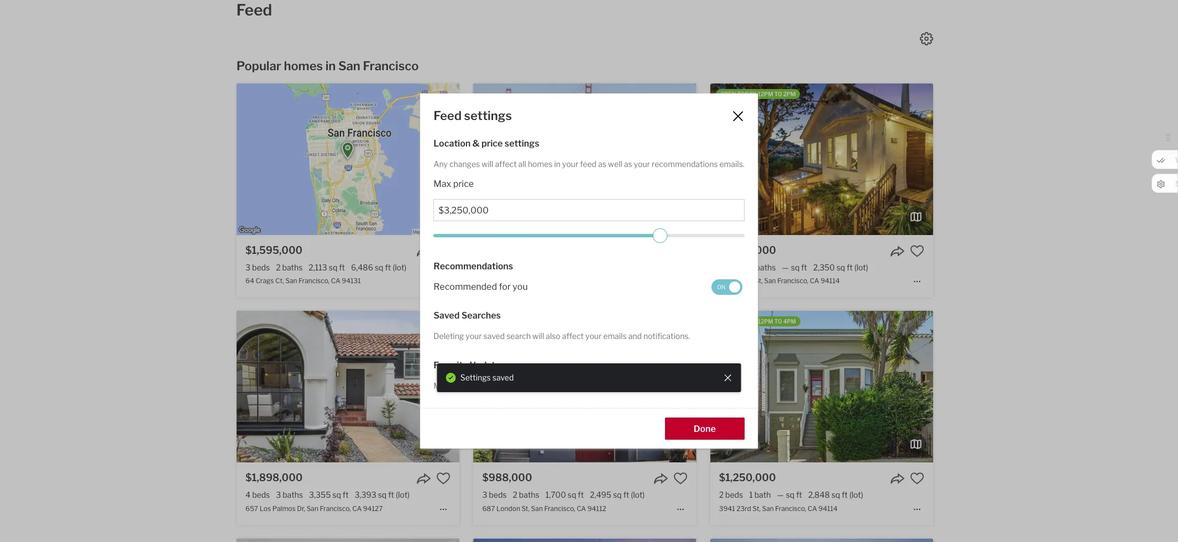 Task type: vqa. For each thing, say whether or not it's contained in the screenshot.
Photo of 1259 41st Ave, San Francisco, CA 94122
yes



Task type: locate. For each thing, give the bounding box(es) containing it.
popular homes in san francisco
[[237, 59, 419, 73]]

homes
[[284, 59, 323, 73], [528, 159, 553, 169]]

sq right 2,848
[[832, 490, 841, 500]]

recommended for you
[[434, 281, 528, 292]]

— for $1,250,000
[[777, 490, 784, 500]]

— up 3978 22nd st, san francisco, ca 94114
[[782, 263, 789, 272]]

12pm for $1,250,000
[[758, 318, 774, 325]]

1 horizontal spatial 2 baths
[[513, 490, 540, 500]]

camino
[[504, 277, 528, 285]]

94131
[[342, 277, 361, 285]]

ca for 64 crags ct, san francisco, ca 94131
[[331, 277, 341, 285]]

affect left all
[[495, 159, 517, 169]]

will down the location & price settings
[[482, 159, 494, 169]]

1 photo of 540 el camino del mar st, san francisco, ca 94121 image from the left
[[251, 84, 474, 235]]

3 photo of 50 burlwood dr, san francisco, ca 94127 image from the left
[[934, 539, 1157, 542]]

photo of 687 london st, san francisco, ca 94112 image
[[251, 311, 474, 463], [474, 311, 697, 463], [697, 311, 920, 463]]

1 horizontal spatial 3 beds
[[483, 490, 507, 500]]

photo of 1259 41st ave, san francisco, ca 94122 image down 94112 at the bottom of the page
[[474, 539, 697, 542]]

baths for $988,000
[[519, 490, 540, 500]]

0 vertical spatial feed
[[237, 1, 272, 19]]

homes right popular
[[284, 59, 323, 73]]

2 baths up 3978 22nd st, san francisco, ca 94114
[[750, 263, 776, 272]]

2 horizontal spatial 2 baths
[[750, 263, 776, 272]]

sq right 6,486
[[375, 263, 384, 272]]

your down favorite updates
[[465, 381, 481, 390]]

4pm
[[536, 318, 549, 325], [784, 318, 796, 325]]

notifications.
[[644, 332, 691, 341]]

1 favorite button image from the left
[[437, 471, 451, 486]]

23rd
[[737, 504, 752, 513]]

photo of 657 los palmos dr, san francisco, ca 94127 image
[[14, 311, 237, 463], [237, 311, 460, 463], [460, 311, 683, 463]]

2 photo of 657 los palmos dr, san francisco, ca 94127 image from the left
[[237, 311, 460, 463]]

1 horizontal spatial will
[[533, 332, 544, 341]]

location
[[434, 138, 471, 149]]

2,113
[[309, 263, 327, 272]]

2 for 2,495 sq ft (lot)
[[513, 490, 518, 500]]

1 vertical spatial settings
[[505, 138, 540, 149]]

— sq ft up "3941 23rd st, san francisco, ca 94114"
[[777, 490, 803, 500]]

in
[[326, 59, 336, 73], [555, 159, 561, 169]]

1 horizontal spatial feed
[[434, 108, 462, 123]]

3,355 sq ft
[[309, 490, 349, 500]]

657 los palmos dr, san francisco, ca 94127
[[246, 504, 383, 513]]

1 horizontal spatial favorite button checkbox
[[673, 471, 688, 486]]

0 horizontal spatial 3
[[246, 263, 251, 272]]

2 baths for $988,000
[[513, 490, 540, 500]]

1 vertical spatial 3 beds
[[483, 490, 507, 500]]

2,350
[[814, 263, 835, 272]]

sq right 2,495
[[613, 490, 622, 500]]

favorite button image
[[673, 244, 688, 258], [910, 244, 925, 258], [910, 471, 925, 486]]

(lot) right 2,848
[[850, 490, 864, 500]]

feed
[[237, 1, 272, 19], [434, 108, 462, 123]]

open today, 12pm to 4pm
[[721, 318, 796, 325]]

3941
[[719, 504, 735, 513]]

well
[[608, 159, 623, 169]]

ft right 3,393
[[388, 490, 394, 500]]

baths up 3978 22nd st, san francisco, ca 94114
[[756, 263, 776, 272]]

francisco,
[[299, 277, 330, 285], [578, 277, 609, 285], [778, 277, 809, 285], [320, 504, 351, 513], [545, 504, 576, 513], [776, 504, 807, 513]]

1 horizontal spatial 2pm
[[784, 91, 796, 97]]

3941 23rd st, san francisco, ca 94114
[[719, 504, 838, 513]]

to for $988,000
[[527, 318, 535, 325]]

beds
[[252, 263, 270, 272], [489, 263, 507, 272], [252, 490, 270, 500], [489, 490, 507, 500], [726, 490, 744, 500]]

2 up london
[[513, 490, 518, 500]]

beds up 3941 in the bottom right of the page
[[726, 490, 744, 500]]

1 horizontal spatial price
[[482, 138, 503, 149]]

st, right london
[[522, 504, 530, 513]]

0 horizontal spatial as
[[598, 159, 607, 169]]

photo of 3941 23rd st, san francisco, ca 94114 image
[[488, 311, 711, 463], [711, 311, 934, 463], [934, 311, 1157, 463]]

— sq ft for $1,250,000
[[777, 490, 803, 500]]

francisco, for 64 crags ct, san francisco, ca 94131
[[299, 277, 330, 285]]

saved searches
[[434, 311, 501, 321]]

saved down the sat,
[[484, 332, 505, 341]]

1 vertical spatial favorite button checkbox
[[910, 471, 925, 486]]

homes right all
[[528, 159, 553, 169]]

saved left or
[[493, 373, 514, 382]]

ft left 2,495
[[578, 490, 584, 500]]

recommendations
[[434, 261, 513, 272]]

1 photo of 1259 41st ave, san francisco, ca 94122 image from the left
[[251, 539, 474, 542]]

baths
[[282, 263, 303, 272], [527, 263, 547, 272], [756, 263, 776, 272], [283, 490, 303, 500], [519, 490, 540, 500]]

2 12pm from the top
[[758, 318, 774, 325]]

your left emails
[[586, 332, 602, 341]]

photo of 1259 41st ave, san francisco, ca 94122 image
[[251, 539, 474, 542], [474, 539, 697, 542], [697, 539, 920, 542]]

saved
[[484, 332, 505, 341], [493, 373, 514, 382]]

94114 for $1,495,000
[[821, 277, 840, 285]]

1 vertical spatial 12pm
[[758, 318, 774, 325]]

st, right 22nd
[[755, 277, 763, 285]]

1 vertical spatial saved
[[493, 373, 514, 382]]

3978
[[719, 277, 736, 285]]

Max price input text field
[[439, 205, 740, 216]]

2 horizontal spatial favorite button checkbox
[[910, 244, 925, 258]]

1 vertical spatial 2pm
[[513, 318, 526, 325]]

0 vertical spatial will
[[482, 159, 494, 169]]

2 baths for $1,495,000
[[750, 263, 776, 272]]

0 horizontal spatial favorite button image
[[437, 471, 451, 486]]

edit
[[525, 381, 539, 390]]

94114 down 2,848 sq ft (lot) at the right of the page
[[819, 504, 838, 513]]

bath
[[755, 490, 771, 500]]

photo of 1259 41st ave, san francisco, ca 94122 image down "3941 23rd st, san francisco, ca 94114"
[[697, 539, 920, 542]]

1 vertical spatial 94114
[[819, 504, 838, 513]]

open for $1,495,000
[[721, 91, 736, 97]]

price down 'changes'
[[453, 179, 474, 189]]

1 vertical spatial — sq ft
[[777, 490, 803, 500]]

settings up the location & price settings
[[464, 108, 512, 123]]

0 vertical spatial 12pm
[[758, 91, 774, 97]]

2pm
[[784, 91, 796, 97], [513, 318, 526, 325]]

will
[[482, 159, 494, 169], [533, 332, 544, 341]]

favorite button checkbox
[[673, 244, 688, 258], [910, 471, 925, 486]]

1 horizontal spatial favorite button image
[[673, 471, 688, 486]]

favorite button checkbox
[[910, 244, 925, 258], [437, 471, 451, 486], [673, 471, 688, 486]]

2 4pm from the left
[[784, 318, 796, 325]]

1 vertical spatial price
[[453, 179, 474, 189]]

2 photo of 318 12th ave, san francisco, ca 94118 image from the left
[[237, 539, 460, 542]]

price
[[482, 138, 503, 149], [453, 179, 474, 189]]

(lot) right 2,350 at the right
[[855, 263, 869, 272]]

any changes will affect all homes in your feed as well as your recommendations emails.
[[434, 159, 745, 169]]

3 up palmos
[[276, 490, 281, 500]]

1 vertical spatial homes
[[528, 159, 553, 169]]

3 beds up crags
[[246, 263, 270, 272]]

(lot) for $1,250,000
[[850, 490, 864, 500]]

— up "3941 23rd st, san francisco, ca 94114"
[[777, 490, 784, 500]]

(lot) right 3,393
[[396, 490, 410, 500]]

64 crags ct, san francisco, ca 94131 image
[[237, 84, 460, 235]]

sq right 2,113
[[329, 263, 338, 272]]

1 horizontal spatial 4pm
[[784, 318, 796, 325]]

$988,000
[[483, 472, 532, 484]]

0 vertical spatial price
[[482, 138, 503, 149]]

deleting your saved search will also affect your emails and notifications.
[[434, 332, 691, 341]]

san right london
[[531, 504, 543, 513]]

1 today, from the top
[[738, 91, 757, 97]]

popular
[[237, 59, 281, 73]]

crags
[[256, 277, 274, 285]]

price right &
[[482, 138, 503, 149]]

3 beds up 687
[[483, 490, 507, 500]]

— sq ft up 3978 22nd st, san francisco, ca 94114
[[782, 263, 808, 272]]

favorite button image
[[437, 471, 451, 486], [673, 471, 688, 486]]

manage
[[434, 381, 463, 390]]

0 vertical spatial — sq ft
[[782, 263, 808, 272]]

— sq ft
[[782, 263, 808, 272], [777, 490, 803, 500]]

location & price settings
[[434, 138, 540, 149]]

0 vertical spatial favorite button checkbox
[[673, 244, 688, 258]]

0 horizontal spatial favorite button checkbox
[[437, 471, 451, 486]]

2 up ct,
[[276, 263, 281, 272]]

2 photo of 687 london st, san francisco, ca 94112 image from the left
[[474, 311, 697, 463]]

1 vertical spatial today,
[[738, 318, 757, 325]]

0 horizontal spatial will
[[482, 159, 494, 169]]

3 photo of 687 london st, san francisco, ca 94112 image from the left
[[697, 311, 920, 463]]

favorite button image for $988,000
[[673, 471, 688, 486]]

photo of 1259 41st ave, san francisco, ca 94122 image down 94127
[[251, 539, 474, 542]]

1 photo of 3978 22nd st, san francisco, ca 94114 image from the left
[[488, 84, 711, 235]]

4pm for $988,000
[[536, 318, 549, 325]]

st, for $988,000
[[522, 504, 530, 513]]

ca
[[331, 277, 341, 285], [610, 277, 619, 285], [810, 277, 820, 285], [352, 504, 362, 513], [577, 504, 586, 513], [808, 504, 817, 513]]

beds up crags
[[252, 263, 270, 272]]

san for 3941 23rd st, san francisco, ca 94114
[[762, 504, 774, 513]]

to
[[775, 91, 782, 97], [527, 318, 535, 325], [775, 318, 782, 325]]

2 baths up london
[[513, 490, 540, 500]]

feed for feed settings
[[434, 108, 462, 123]]

st, right mar
[[555, 277, 563, 285]]

0 horizontal spatial in
[[326, 59, 336, 73]]

your left feed
[[563, 159, 579, 169]]

beds for $1,898,000
[[252, 490, 270, 500]]

manage your favorites or edit your group settings.
[[434, 381, 613, 390]]

94114 for $1,250,000
[[819, 504, 838, 513]]

2 beds
[[719, 490, 744, 500]]

3 up 687
[[483, 490, 488, 500]]

0 vertical spatial today,
[[738, 91, 757, 97]]

0 vertical spatial homes
[[284, 59, 323, 73]]

beds right 4
[[252, 490, 270, 500]]

2 today, from the top
[[738, 318, 757, 325]]

photo of 540 el camino del mar st, san francisco, ca 94121 image
[[251, 84, 474, 235], [474, 84, 697, 235], [697, 84, 920, 235]]

2 photo of 1259 41st ave, san francisco, ca 94122 image from the left
[[474, 539, 697, 542]]

favorite button image for $1,495,000
[[910, 244, 925, 258]]

sq up 94127
[[378, 490, 387, 500]]

0 vertical spatial 2pm
[[784, 91, 796, 97]]

affect right also
[[562, 332, 584, 341]]

open sat, 2pm to 4pm
[[484, 318, 549, 325]]

as left well
[[598, 159, 607, 169]]

94112
[[588, 504, 607, 513]]

0 horizontal spatial affect
[[495, 159, 517, 169]]

4pm down 3978 22nd st, san francisco, ca 94114
[[784, 318, 796, 325]]

st, right 23rd
[[753, 504, 761, 513]]

4pm up also
[[536, 318, 549, 325]]

1 vertical spatial feed
[[434, 108, 462, 123]]

3 up 64
[[246, 263, 251, 272]]

94114 down 2,350 at the right
[[821, 277, 840, 285]]

1 photo of 687 london st, san francisco, ca 94112 image from the left
[[251, 311, 474, 463]]

to for $1,495,000
[[775, 91, 782, 97]]

st, for $1,250,000
[[753, 504, 761, 513]]

—
[[782, 263, 789, 272], [777, 490, 784, 500]]

san right 22nd
[[765, 277, 776, 285]]

1 photo of 318 12th ave, san francisco, ca 94118 image from the left
[[14, 539, 237, 542]]

done
[[694, 424, 716, 434]]

0 vertical spatial —
[[782, 263, 789, 272]]

0 horizontal spatial price
[[453, 179, 474, 189]]

3 beds
[[246, 263, 270, 272], [483, 490, 507, 500]]

3 for 1,700 sq ft
[[483, 490, 488, 500]]

max
[[434, 179, 451, 189]]

2 up 22nd
[[750, 263, 754, 272]]

$1,595,000
[[246, 245, 303, 256]]

0 horizontal spatial feed
[[237, 1, 272, 19]]

ca down 2,350 at the right
[[810, 277, 820, 285]]

0 vertical spatial 3 beds
[[246, 263, 270, 272]]

san right ct,
[[286, 277, 297, 285]]

0 vertical spatial 94114
[[821, 277, 840, 285]]

3 baths
[[276, 490, 303, 500]]

to for $1,250,000
[[775, 318, 782, 325]]

ca down 2,848
[[808, 504, 817, 513]]

687 london st, san francisco, ca 94112
[[483, 504, 607, 513]]

1 horizontal spatial in
[[555, 159, 561, 169]]

emails
[[604, 332, 627, 341]]

1 horizontal spatial favorite button checkbox
[[910, 471, 925, 486]]

Max price slider range field
[[434, 229, 745, 243]]

1 4pm from the left
[[536, 318, 549, 325]]

2 horizontal spatial 3
[[483, 490, 488, 500]]

san
[[338, 59, 361, 73], [286, 277, 297, 285], [564, 277, 576, 285], [765, 277, 776, 285], [307, 504, 319, 513], [531, 504, 543, 513], [762, 504, 774, 513]]

1 12pm from the top
[[758, 91, 774, 97]]

will left also
[[533, 332, 544, 341]]

photo of 318 12th ave, san francisco, ca 94118 image
[[14, 539, 237, 542], [237, 539, 460, 542], [460, 539, 683, 542]]

1 vertical spatial —
[[777, 490, 784, 500]]

1,700
[[546, 490, 566, 500]]

2
[[276, 263, 281, 272], [750, 263, 754, 272], [513, 490, 518, 500], [719, 490, 724, 500]]

1 horizontal spatial affect
[[562, 332, 584, 341]]

photo of 3978 22nd st, san francisco, ca 94114 image
[[488, 84, 711, 235], [711, 84, 934, 235], [934, 84, 1157, 235]]

st,
[[555, 277, 563, 285], [755, 277, 763, 285], [522, 504, 530, 513], [753, 504, 761, 513]]

san down bath
[[762, 504, 774, 513]]

baths up 687 london st, san francisco, ca 94112
[[519, 490, 540, 500]]

0 horizontal spatial 3 beds
[[246, 263, 270, 272]]

settings up all
[[505, 138, 540, 149]]

ft left 2,350 at the right
[[802, 263, 808, 272]]

1 photo of 3941 23rd st, san francisco, ca 94114 image from the left
[[488, 311, 711, 463]]

1 horizontal spatial as
[[624, 159, 633, 169]]

1 vertical spatial in
[[555, 159, 561, 169]]

updates
[[470, 360, 505, 370]]

1 horizontal spatial homes
[[528, 159, 553, 169]]

ca left 94112 at the bottom of the page
[[577, 504, 586, 513]]

saved inside section
[[493, 373, 514, 382]]

favorite button image for $1,250,000
[[910, 471, 925, 486]]

0 horizontal spatial 2pm
[[513, 318, 526, 325]]

4 beds
[[246, 490, 270, 500]]

2 baths up ct,
[[276, 263, 303, 272]]

photo of 50 burlwood dr, san francisco, ca 94127 image
[[488, 539, 711, 542], [711, 539, 934, 542], [934, 539, 1157, 542]]

1 vertical spatial affect
[[562, 332, 584, 341]]

0 vertical spatial settings
[[464, 108, 512, 123]]

as right well
[[624, 159, 633, 169]]

0 horizontal spatial 4pm
[[536, 318, 549, 325]]

ca for 3978 22nd st, san francisco, ca 94114
[[810, 277, 820, 285]]

ca left 94131
[[331, 277, 341, 285]]

baths up dr,
[[283, 490, 303, 500]]

beds up 687
[[489, 490, 507, 500]]

2 favorite button image from the left
[[673, 471, 688, 486]]

12pm for $1,495,000
[[758, 91, 774, 97]]

94114
[[821, 277, 840, 285], [819, 504, 838, 513]]

open
[[721, 91, 736, 97], [484, 318, 500, 325], [721, 318, 736, 325]]

(lot) right 2,495
[[631, 490, 645, 500]]

san left 'francisco'
[[338, 59, 361, 73]]

palmos
[[273, 504, 296, 513]]

4pm for $1,250,000
[[784, 318, 796, 325]]



Task type: describe. For each thing, give the bounding box(es) containing it.
el
[[497, 277, 503, 285]]

ca down 3,393
[[352, 504, 362, 513]]

baths up del
[[527, 263, 547, 272]]

francisco
[[363, 59, 419, 73]]

max price
[[434, 179, 474, 189]]

(lot) right 6,486
[[393, 263, 407, 272]]

sq up 3978 22nd st, san francisco, ca 94114
[[791, 263, 800, 272]]

5.5
[[513, 263, 525, 272]]

&
[[473, 138, 480, 149]]

0 horizontal spatial 2 baths
[[276, 263, 303, 272]]

favorite button image for $1,898,000
[[437, 471, 451, 486]]

beds right 6
[[489, 263, 507, 272]]

today, for $1,495,000
[[738, 91, 757, 97]]

— sq ft for $1,495,000
[[782, 263, 808, 272]]

ca left 94121
[[610, 277, 619, 285]]

sq right "3,355" at left
[[333, 490, 341, 500]]

francisco, for 3941 23rd st, san francisco, ca 94114
[[776, 504, 807, 513]]

$1,898,000
[[246, 472, 303, 484]]

3 photo of 3941 23rd st, san francisco, ca 94114 image from the left
[[934, 311, 1157, 463]]

540
[[483, 277, 496, 285]]

settings saved
[[461, 373, 514, 382]]

san right dr,
[[307, 504, 319, 513]]

3 photo of 318 12th ave, san francisco, ca 94118 image from the left
[[460, 539, 683, 542]]

also
[[546, 332, 561, 341]]

1 photo of 657 los palmos dr, san francisco, ca 94127 image from the left
[[14, 311, 237, 463]]

1
[[750, 490, 753, 500]]

3,393
[[355, 490, 377, 500]]

64
[[246, 277, 254, 285]]

6,486
[[351, 263, 373, 272]]

2,350 sq ft (lot)
[[814, 263, 869, 272]]

(lot) for $988,000
[[631, 490, 645, 500]]

1,700 sq ft
[[546, 490, 584, 500]]

5.5 baths
[[513, 263, 547, 272]]

all
[[519, 159, 527, 169]]

feed for feed
[[237, 1, 272, 19]]

san for 3978 22nd st, san francisco, ca 94114
[[765, 277, 776, 285]]

favorites link
[[481, 381, 516, 390]]

emails.
[[720, 159, 745, 169]]

search
[[507, 332, 531, 341]]

san for popular homes in san francisco
[[338, 59, 361, 73]]

recommendations
[[652, 159, 718, 169]]

sat,
[[501, 318, 512, 325]]

540 el camino del mar st, san francisco, ca 94121
[[483, 277, 640, 285]]

(lot) for $1,898,000
[[396, 490, 410, 500]]

ft left 2,848
[[797, 490, 803, 500]]

3 beds for 2,113 sq ft
[[246, 263, 270, 272]]

3 photo of 540 el camino del mar st, san francisco, ca 94121 image from the left
[[697, 84, 920, 235]]

1 horizontal spatial 3
[[276, 490, 281, 500]]

3978 22nd st, san francisco, ca 94114
[[719, 277, 840, 285]]

ft up 94131
[[339, 263, 345, 272]]

searches
[[462, 311, 501, 321]]

today, for $1,250,000
[[738, 318, 757, 325]]

ft right 6,486
[[385, 263, 391, 272]]

sq up "3941 23rd st, san francisco, ca 94114"
[[786, 490, 795, 500]]

san for 687 london st, san francisco, ca 94112
[[531, 504, 543, 513]]

ft right 2,350 at the right
[[847, 263, 853, 272]]

any
[[434, 159, 448, 169]]

san for 64 crags ct, san francisco, ca 94131
[[286, 277, 297, 285]]

0 vertical spatial affect
[[495, 159, 517, 169]]

london
[[497, 504, 520, 513]]

3 photo of 1259 41st ave, san francisco, ca 94122 image from the left
[[697, 539, 920, 542]]

3 beds for 1,700 sq ft
[[483, 490, 507, 500]]

recommended
[[434, 281, 497, 292]]

6,486 sq ft (lot)
[[351, 263, 407, 272]]

2,848 sq ft (lot)
[[809, 490, 864, 500]]

0 vertical spatial in
[[326, 59, 336, 73]]

ft left 3,393
[[343, 490, 349, 500]]

$1,495,000
[[719, 245, 777, 256]]

settings.
[[582, 381, 613, 390]]

2,495 sq ft (lot)
[[590, 490, 645, 500]]

san right mar
[[564, 277, 576, 285]]

settings saved section
[[437, 364, 741, 392]]

for
[[499, 281, 511, 292]]

ca for 687 london st, san francisco, ca 94112
[[577, 504, 586, 513]]

saved
[[434, 311, 460, 321]]

1 vertical spatial will
[[533, 332, 544, 341]]

deleting
[[434, 332, 464, 341]]

favorite button checkbox for $1,495,000
[[910, 244, 925, 258]]

2 for 2,350 sq ft (lot)
[[750, 263, 754, 272]]

2 up 3941 in the bottom right of the page
[[719, 490, 724, 500]]

your right the edit
[[541, 381, 557, 390]]

2 photo of 50 burlwood dr, san francisco, ca 94127 image from the left
[[711, 539, 934, 542]]

francisco, for 687 london st, san francisco, ca 94112
[[545, 504, 576, 513]]

favorites
[[482, 381, 514, 390]]

favorite button checkbox for $1,898,000
[[437, 471, 451, 486]]

6 beds
[[483, 263, 507, 272]]

1 photo of 50 burlwood dr, san francisco, ca 94127 image from the left
[[488, 539, 711, 542]]

ft right 2,495
[[624, 490, 630, 500]]

beds for $1,250,000
[[726, 490, 744, 500]]

3 for 2,113 sq ft
[[246, 263, 251, 272]]

and
[[629, 332, 642, 341]]

0 horizontal spatial favorite button checkbox
[[673, 244, 688, 258]]

settings
[[461, 373, 491, 382]]

your down saved searches at the bottom left of the page
[[466, 332, 482, 341]]

open for $1,250,000
[[721, 318, 736, 325]]

open today, 12pm to 2pm
[[721, 91, 796, 97]]

feed settings
[[434, 108, 512, 123]]

$1,250,000
[[719, 472, 776, 484]]

beds for $988,000
[[489, 490, 507, 500]]

mar
[[541, 277, 553, 285]]

ct,
[[275, 277, 284, 285]]

done button
[[665, 418, 745, 440]]

(lot) for $1,495,000
[[855, 263, 869, 272]]

group
[[559, 381, 580, 390]]

6
[[483, 263, 488, 272]]

you
[[513, 281, 528, 292]]

2 as from the left
[[624, 159, 633, 169]]

2 for 6,486 sq ft (lot)
[[276, 263, 281, 272]]

baths up 64 crags ct, san francisco, ca 94131
[[282, 263, 303, 272]]

2 photo of 540 el camino del mar st, san francisco, ca 94121 image from the left
[[474, 84, 697, 235]]

2,495
[[590, 490, 612, 500]]

— for $1,495,000
[[782, 263, 789, 272]]

feed
[[580, 159, 597, 169]]

open for $988,000
[[484, 318, 500, 325]]

3 photo of 3978 22nd st, san francisco, ca 94114 image from the left
[[934, 84, 1157, 235]]

favorite
[[434, 360, 468, 370]]

sq right the 1,700 at the left bottom
[[568, 490, 577, 500]]

changes
[[450, 159, 480, 169]]

0 horizontal spatial homes
[[284, 59, 323, 73]]

baths for $1,495,000
[[756, 263, 776, 272]]

francisco, for 3978 22nd st, san francisco, ca 94114
[[778, 277, 809, 285]]

del
[[530, 277, 540, 285]]

favorite updates
[[434, 360, 505, 370]]

sq right 2,350 at the right
[[837, 263, 846, 272]]

favorite button checkbox for $988,000
[[673, 471, 688, 486]]

2,113 sq ft
[[309, 263, 345, 272]]

2 photo of 3941 23rd st, san francisco, ca 94114 image from the left
[[711, 311, 934, 463]]

657
[[246, 504, 258, 513]]

baths for $1,898,000
[[283, 490, 303, 500]]

0 vertical spatial saved
[[484, 332, 505, 341]]

2,848
[[809, 490, 830, 500]]

4
[[246, 490, 251, 500]]

ca for 3941 23rd st, san francisco, ca 94114
[[808, 504, 817, 513]]

1 bath
[[750, 490, 771, 500]]

3,355
[[309, 490, 331, 500]]

94127
[[363, 504, 383, 513]]

22nd
[[738, 277, 754, 285]]

3 photo of 657 los palmos dr, san francisco, ca 94127 image from the left
[[460, 311, 683, 463]]

los
[[260, 504, 271, 513]]

1 as from the left
[[598, 159, 607, 169]]

3,393 sq ft (lot)
[[355, 490, 410, 500]]

dr,
[[297, 504, 305, 513]]

2 photo of 3978 22nd st, san francisco, ca 94114 image from the left
[[711, 84, 934, 235]]

st, for $1,495,000
[[755, 277, 763, 285]]

your right well
[[634, 159, 650, 169]]

group settings. link
[[557, 381, 613, 390]]

ft right 2,848
[[842, 490, 848, 500]]

94121
[[621, 277, 640, 285]]



